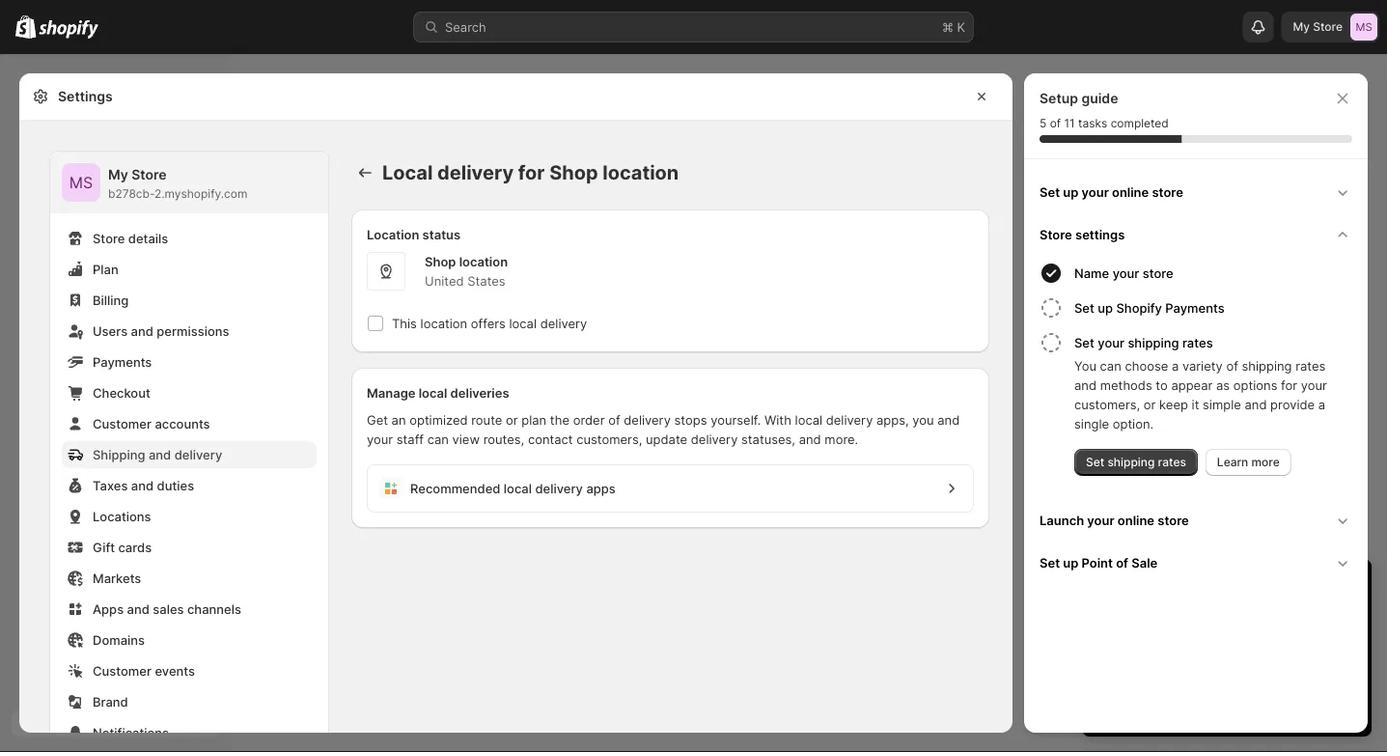 Task type: vqa. For each thing, say whether or not it's contained in the screenshot.
"Enter time" text field
no



Task type: locate. For each thing, give the bounding box(es) containing it.
local delivery for shop location
[[382, 161, 679, 184]]

shopify image
[[15, 15, 36, 38], [39, 20, 99, 39]]

0 vertical spatial for
[[518, 161, 545, 184]]

optimized
[[410, 412, 468, 427]]

of inside 'you can choose a variety of shipping rates and methods to appear as options for your customers, or keep it simple and provide a single option.'
[[1227, 358, 1239, 373]]

delivery down customer accounts link
[[174, 447, 222, 462]]

shipping and delivery link
[[62, 441, 317, 468]]

0 vertical spatial location
[[603, 161, 679, 184]]

customer events link
[[62, 658, 317, 685]]

set down single
[[1086, 455, 1105, 469]]

mark set your shipping rates as done image
[[1040, 331, 1063, 354]]

your
[[1082, 184, 1109, 199], [1113, 266, 1140, 280], [1098, 335, 1125, 350], [1301, 378, 1327, 392], [367, 432, 393, 447], [1088, 513, 1115, 528]]

set down 'launch'
[[1040, 555, 1060, 570]]

1 vertical spatial for
[[1281, 378, 1298, 392]]

route
[[471, 412, 502, 427]]

store inside my store b278cb-2.myshopify.com
[[132, 167, 167, 183]]

store settings button
[[1032, 213, 1360, 256]]

setup guide
[[1040, 90, 1119, 107]]

payments
[[1166, 300, 1225, 315], [93, 354, 152, 369]]

0 vertical spatial store
[[1152, 184, 1184, 199]]

store inside button
[[1152, 184, 1184, 199]]

1 vertical spatial online
[[1118, 513, 1155, 528]]

set up you
[[1075, 335, 1095, 350]]

can up methods
[[1100, 358, 1122, 373]]

more.
[[825, 432, 858, 447]]

stops
[[674, 412, 707, 427]]

1 vertical spatial or
[[506, 412, 518, 427]]

learn more
[[1217, 455, 1280, 469]]

1 horizontal spatial shopify image
[[39, 20, 99, 39]]

2 vertical spatial up
[[1063, 555, 1079, 570]]

1 horizontal spatial a
[[1319, 397, 1326, 412]]

online up 'sale'
[[1118, 513, 1155, 528]]

0 vertical spatial rates
[[1183, 335, 1213, 350]]

1 horizontal spatial for
[[1281, 378, 1298, 392]]

1 vertical spatial my
[[108, 167, 128, 183]]

get an optimized route or plan the order of delivery stops yourself. with local delivery apps, you and your staff can view routes, contact customers, update delivery statuses, and more.
[[367, 412, 960, 447]]

1 horizontal spatial my store image
[[1351, 14, 1378, 41]]

shipping inside 'you can choose a variety of shipping rates and methods to appear as options for your customers, or keep it simple and provide a single option.'
[[1242, 358, 1292, 373]]

can
[[1100, 358, 1122, 373], [427, 432, 449, 447]]

or up routes,
[[506, 412, 518, 427]]

name your store
[[1075, 266, 1174, 280]]

customer down checkout
[[93, 416, 152, 431]]

store inside button
[[1040, 227, 1072, 242]]

payments up set your shipping rates button
[[1166, 300, 1225, 315]]

channels
[[187, 602, 241, 616]]

customers, inside get an optimized route or plan the order of delivery stops yourself. with local delivery apps, you and your staff can view routes, contact customers, update delivery statuses, and more.
[[577, 432, 642, 447]]

your up provide
[[1301, 378, 1327, 392]]

1 vertical spatial shipping
[[1242, 358, 1292, 373]]

0 vertical spatial shop
[[550, 161, 598, 184]]

shop settings menu element
[[50, 152, 328, 752]]

of inside get an optimized route or plan the order of delivery stops yourself. with local delivery apps, you and your staff can view routes, contact customers, update delivery statuses, and more.
[[608, 412, 620, 427]]

notifications
[[93, 725, 169, 740]]

your down get
[[367, 432, 393, 447]]

0 vertical spatial a
[[1172, 358, 1179, 373]]

2 vertical spatial store
[[1158, 513, 1189, 528]]

1 vertical spatial shop
[[425, 254, 456, 269]]

shipping down option.
[[1108, 455, 1155, 469]]

delivery up update
[[624, 412, 671, 427]]

single
[[1075, 416, 1109, 431]]

up left shopify
[[1098, 300, 1113, 315]]

local right with on the bottom of page
[[795, 412, 823, 427]]

your inside name your store button
[[1113, 266, 1140, 280]]

customers, up single
[[1075, 397, 1140, 412]]

launch
[[1040, 513, 1084, 528]]

plan
[[93, 262, 118, 277]]

0 vertical spatial shipping
[[1128, 335, 1179, 350]]

my store b278cb-2.myshopify.com
[[108, 167, 248, 201]]

local right "offers"
[[509, 316, 537, 331]]

or inside get an optimized route or plan the order of delivery stops yourself. with local delivery apps, you and your staff can view routes, contact customers, update delivery statuses, and more.
[[506, 412, 518, 427]]

1 horizontal spatial shop
[[550, 161, 598, 184]]

of left 'sale'
[[1116, 555, 1129, 570]]

locations link
[[62, 503, 317, 530]]

users
[[93, 323, 128, 338]]

simple
[[1203, 397, 1241, 412]]

states
[[468, 273, 506, 288]]

store up store settings button
[[1152, 184, 1184, 199]]

shipping up choose
[[1128, 335, 1179, 350]]

1 horizontal spatial can
[[1100, 358, 1122, 373]]

taxes and duties
[[93, 478, 194, 493]]

details
[[128, 231, 168, 246]]

of inside button
[[1116, 555, 1129, 570]]

set your shipping rates element
[[1036, 356, 1360, 476]]

can inside 'you can choose a variety of shipping rates and methods to appear as options for your customers, or keep it simple and provide a single option.'
[[1100, 358, 1122, 373]]

rates up provide
[[1296, 358, 1326, 373]]

checkout link
[[62, 379, 317, 406]]

as
[[1217, 378, 1230, 392]]

customers,
[[1075, 397, 1140, 412], [577, 432, 642, 447]]

local inside recommended local delivery apps link
[[504, 481, 532, 496]]

customer down the domains
[[93, 663, 152, 678]]

your inside set your shipping rates button
[[1098, 335, 1125, 350]]

gift cards link
[[62, 534, 317, 561]]

up
[[1063, 184, 1079, 199], [1098, 300, 1113, 315], [1063, 555, 1079, 570]]

a right provide
[[1319, 397, 1326, 412]]

2 vertical spatial location
[[421, 316, 467, 331]]

your down shopify
[[1098, 335, 1125, 350]]

you can choose a variety of shipping rates and methods to appear as options for your customers, or keep it simple and provide a single option.
[[1075, 358, 1327, 431]]

customers, down the order
[[577, 432, 642, 447]]

launch your online store button
[[1032, 499, 1360, 542]]

local inside get an optimized route or plan the order of delivery stops yourself. with local delivery apps, you and your staff can view routes, contact customers, update delivery statuses, and more.
[[795, 412, 823, 427]]

up inside button
[[1063, 555, 1079, 570]]

5
[[1040, 116, 1047, 130]]

rates inside button
[[1183, 335, 1213, 350]]

up up store settings
[[1063, 184, 1079, 199]]

can inside get an optimized route or plan the order of delivery stops yourself. with local delivery apps, you and your staff can view routes, contact customers, update delivery statuses, and more.
[[427, 432, 449, 447]]

my
[[1293, 20, 1310, 34], [108, 167, 128, 183]]

0 vertical spatial customer
[[93, 416, 152, 431]]

online
[[1112, 184, 1149, 199], [1118, 513, 1155, 528]]

a up appear
[[1172, 358, 1179, 373]]

your trial just started element
[[1082, 609, 1372, 737]]

0 horizontal spatial customers,
[[577, 432, 642, 447]]

1 customer from the top
[[93, 416, 152, 431]]

store up set up shopify payments
[[1143, 266, 1174, 280]]

1 horizontal spatial customers,
[[1075, 397, 1140, 412]]

set your shipping rates
[[1075, 335, 1213, 350]]

0 horizontal spatial payments
[[93, 354, 152, 369]]

set up store settings
[[1040, 184, 1060, 199]]

or down the 'to' in the bottom of the page
[[1144, 397, 1156, 412]]

0 horizontal spatial shop
[[425, 254, 456, 269]]

online up settings
[[1112, 184, 1149, 199]]

sales
[[153, 602, 184, 616]]

0 vertical spatial or
[[1144, 397, 1156, 412]]

set
[[1040, 184, 1060, 199], [1075, 300, 1095, 315], [1075, 335, 1095, 350], [1086, 455, 1105, 469], [1040, 555, 1060, 570]]

brand link
[[62, 688, 317, 715]]

set for set up your online store
[[1040, 184, 1060, 199]]

apps
[[586, 481, 616, 496]]

notifications link
[[62, 719, 317, 746]]

manage local deliveries
[[367, 385, 509, 400]]

this location offers local delivery
[[392, 316, 587, 331]]

plan link
[[62, 256, 317, 283]]

0 vertical spatial customers,
[[1075, 397, 1140, 412]]

store up set up point of sale button in the bottom of the page
[[1158, 513, 1189, 528]]

1 vertical spatial rates
[[1296, 358, 1326, 373]]

duties
[[157, 478, 194, 493]]

shipping up options
[[1242, 358, 1292, 373]]

0 vertical spatial up
[[1063, 184, 1079, 199]]

delivery inside shipping and delivery link
[[174, 447, 222, 462]]

and right you
[[938, 412, 960, 427]]

my inside my store b278cb-2.myshopify.com
[[108, 167, 128, 183]]

0 vertical spatial payments
[[1166, 300, 1225, 315]]

up left point
[[1063, 555, 1079, 570]]

rates down keep
[[1158, 455, 1186, 469]]

0 vertical spatial my
[[1293, 20, 1310, 34]]

2 customer from the top
[[93, 663, 152, 678]]

location inside shop location united states
[[459, 254, 508, 269]]

delivery left apps
[[535, 481, 583, 496]]

payments inside the shop settings menu element
[[93, 354, 152, 369]]

0 horizontal spatial my store image
[[62, 163, 100, 202]]

your right name
[[1113, 266, 1140, 280]]

0 horizontal spatial for
[[518, 161, 545, 184]]

0 horizontal spatial my
[[108, 167, 128, 183]]

0 horizontal spatial can
[[427, 432, 449, 447]]

location
[[603, 161, 679, 184], [459, 254, 508, 269], [421, 316, 467, 331]]

of
[[1050, 116, 1061, 130], [1227, 358, 1239, 373], [608, 412, 620, 427], [1116, 555, 1129, 570]]

1 vertical spatial my store image
[[62, 163, 100, 202]]

my store image
[[1351, 14, 1378, 41], [62, 163, 100, 202]]

rates up 'variety'
[[1183, 335, 1213, 350]]

of up as
[[1227, 358, 1239, 373]]

you
[[913, 412, 934, 427]]

0 horizontal spatial a
[[1172, 358, 1179, 373]]

launch your online store
[[1040, 513, 1189, 528]]

set right mark set up shopify payments as done image on the right of page
[[1075, 300, 1095, 315]]

statuses,
[[742, 432, 796, 447]]

set shipping rates
[[1086, 455, 1186, 469]]

status
[[423, 227, 461, 242]]

your up settings
[[1082, 184, 1109, 199]]

payments up checkout
[[93, 354, 152, 369]]

billing
[[93, 293, 129, 308]]

local down routes,
[[504, 481, 532, 496]]

1 vertical spatial customer
[[93, 663, 152, 678]]

can down "optimized"
[[427, 432, 449, 447]]

online inside button
[[1112, 184, 1149, 199]]

0 vertical spatial can
[[1100, 358, 1122, 373]]

and right users
[[131, 323, 153, 338]]

location status
[[367, 227, 461, 242]]

recommended
[[410, 481, 501, 496]]

cards
[[118, 540, 152, 555]]

location for states
[[459, 254, 508, 269]]

1 vertical spatial location
[[459, 254, 508, 269]]

0 vertical spatial online
[[1112, 184, 1149, 199]]

for inside 'you can choose a variety of shipping rates and methods to appear as options for your customers, or keep it simple and provide a single option.'
[[1281, 378, 1298, 392]]

my store image left b278cb-
[[62, 163, 100, 202]]

brand
[[93, 694, 128, 709]]

⌘
[[942, 19, 954, 34]]

store
[[1152, 184, 1184, 199], [1143, 266, 1174, 280], [1158, 513, 1189, 528]]

1 horizontal spatial my
[[1293, 20, 1310, 34]]

0 horizontal spatial or
[[506, 412, 518, 427]]

for inside settings dialog
[[518, 161, 545, 184]]

your right 'launch'
[[1088, 513, 1115, 528]]

guide
[[1082, 90, 1119, 107]]

my store
[[1293, 20, 1343, 34]]

store settings
[[1040, 227, 1125, 242]]

1 horizontal spatial payments
[[1166, 300, 1225, 315]]

shop location united states
[[425, 254, 508, 288]]

order
[[573, 412, 605, 427]]

and down customer accounts
[[149, 447, 171, 462]]

for
[[518, 161, 545, 184], [1281, 378, 1298, 392]]

to
[[1156, 378, 1168, 392]]

1 vertical spatial customers,
[[577, 432, 642, 447]]

1 vertical spatial up
[[1098, 300, 1113, 315]]

of right the order
[[608, 412, 620, 427]]

delivery
[[437, 161, 514, 184], [540, 316, 587, 331], [624, 412, 671, 427], [826, 412, 873, 427], [691, 432, 738, 447], [174, 447, 222, 462], [535, 481, 583, 496]]

1 horizontal spatial or
[[1144, 397, 1156, 412]]

setup guide dialog
[[1024, 73, 1368, 733]]

variety
[[1183, 358, 1223, 373]]

2 vertical spatial rates
[[1158, 455, 1186, 469]]

1 vertical spatial payments
[[93, 354, 152, 369]]

my store image right my store
[[1351, 14, 1378, 41]]

1 vertical spatial can
[[427, 432, 449, 447]]



Task type: describe. For each thing, give the bounding box(es) containing it.
domains
[[93, 632, 145, 647]]

completed
[[1111, 116, 1169, 130]]

markets link
[[62, 565, 317, 592]]

set for set up shopify payments
[[1075, 300, 1095, 315]]

name
[[1075, 266, 1110, 280]]

delivery up more.
[[826, 412, 873, 427]]

1 vertical spatial store
[[1143, 266, 1174, 280]]

view
[[452, 432, 480, 447]]

your inside 'you can choose a variety of shipping rates and methods to appear as options for your customers, or keep it simple and provide a single option.'
[[1301, 378, 1327, 392]]

of right 5
[[1050, 116, 1061, 130]]

you
[[1075, 358, 1097, 373]]

settings
[[58, 88, 113, 105]]

set up shopify payments button
[[1075, 291, 1360, 325]]

payments inside button
[[1166, 300, 1225, 315]]

customers, inside 'you can choose a variety of shipping rates and methods to appear as options for your customers, or keep it simple and provide a single option.'
[[1075, 397, 1140, 412]]

options
[[1234, 378, 1278, 392]]

and left more.
[[799, 432, 821, 447]]

delivery right "offers"
[[540, 316, 587, 331]]

option.
[[1113, 416, 1154, 431]]

gift
[[93, 540, 115, 555]]

and down you
[[1075, 378, 1097, 392]]

set for set up point of sale
[[1040, 555, 1060, 570]]

staff
[[397, 432, 424, 447]]

up for your
[[1063, 184, 1079, 199]]

customer accounts link
[[62, 410, 317, 437]]

and down options
[[1245, 397, 1267, 412]]

your inside set up your online store button
[[1082, 184, 1109, 199]]

0 vertical spatial my store image
[[1351, 14, 1378, 41]]

locations
[[93, 509, 151, 524]]

1 vertical spatial a
[[1319, 397, 1326, 412]]

set up point of sale button
[[1032, 542, 1360, 584]]

shipping inside button
[[1128, 335, 1179, 350]]

learn more link
[[1206, 449, 1292, 476]]

accounts
[[155, 416, 210, 431]]

⌘ k
[[942, 19, 966, 34]]

name your store button
[[1075, 256, 1360, 291]]

delivery right local
[[437, 161, 514, 184]]

tasks
[[1079, 116, 1108, 130]]

and right taxes
[[131, 478, 154, 493]]

shop inside shop location united states
[[425, 254, 456, 269]]

customer events
[[93, 663, 195, 678]]

rates inside 'you can choose a variety of shipping rates and methods to appear as options for your customers, or keep it simple and provide a single option.'
[[1296, 358, 1326, 373]]

online inside button
[[1118, 513, 1155, 528]]

local
[[382, 161, 433, 184]]

0 horizontal spatial shopify image
[[15, 15, 36, 38]]

manage
[[367, 385, 416, 400]]

yourself.
[[711, 412, 761, 427]]

customer for customer events
[[93, 663, 152, 678]]

shipping and delivery
[[93, 447, 222, 462]]

or inside 'you can choose a variety of shipping rates and methods to appear as options for your customers, or keep it simple and provide a single option.'
[[1144, 397, 1156, 412]]

keep
[[1160, 397, 1188, 412]]

store details
[[93, 231, 168, 246]]

customer for customer accounts
[[93, 416, 152, 431]]

update
[[646, 432, 688, 447]]

methods
[[1100, 378, 1153, 392]]

my for my store b278cb-2.myshopify.com
[[108, 167, 128, 183]]

contact
[[528, 432, 573, 447]]

setup
[[1040, 90, 1078, 107]]

it
[[1192, 397, 1200, 412]]

choose
[[1125, 358, 1169, 373]]

recommended local delivery apps link
[[367, 464, 974, 513]]

routes,
[[483, 432, 524, 447]]

up for point
[[1063, 555, 1079, 570]]

domains link
[[62, 627, 317, 654]]

local up "optimized"
[[419, 385, 447, 400]]

and right apps
[[127, 602, 150, 616]]

more
[[1252, 455, 1280, 469]]

apps
[[93, 602, 124, 616]]

taxes
[[93, 478, 128, 493]]

recommended local delivery apps
[[410, 481, 616, 496]]

this
[[392, 316, 417, 331]]

location
[[367, 227, 419, 242]]

the
[[550, 412, 570, 427]]

delivery down "yourself."
[[691, 432, 738, 447]]

set up shopify payments
[[1075, 300, 1225, 315]]

get
[[367, 412, 388, 427]]

11
[[1064, 116, 1075, 130]]

set shipping rates link
[[1075, 449, 1198, 476]]

mark set up shopify payments as done image
[[1040, 296, 1063, 320]]

search
[[445, 19, 486, 34]]

permissions
[[157, 323, 229, 338]]

users and permissions
[[93, 323, 229, 338]]

plan
[[522, 412, 547, 427]]

shipping
[[93, 447, 145, 462]]

set for set shipping rates
[[1086, 455, 1105, 469]]

set your shipping rates button
[[1075, 325, 1360, 356]]

apps and sales channels link
[[62, 596, 317, 623]]

united
[[425, 273, 464, 288]]

sale
[[1132, 555, 1158, 570]]

provide
[[1271, 397, 1315, 412]]

2.myshopify.com
[[155, 187, 248, 201]]

an
[[392, 412, 406, 427]]

settings
[[1076, 227, 1125, 242]]

billing link
[[62, 287, 317, 314]]

set for set your shipping rates
[[1075, 335, 1095, 350]]

location for local
[[421, 316, 467, 331]]

up for shopify
[[1098, 300, 1113, 315]]

your inside launch your online store button
[[1088, 513, 1115, 528]]

settings dialog
[[19, 73, 1013, 752]]

markets
[[93, 571, 141, 586]]

customer accounts
[[93, 416, 210, 431]]

set up your online store button
[[1032, 171, 1360, 213]]

2 vertical spatial shipping
[[1108, 455, 1155, 469]]

checkout
[[93, 385, 150, 400]]

my for my store
[[1293, 20, 1310, 34]]

offers
[[471, 316, 506, 331]]

b278cb-
[[108, 187, 155, 201]]

delivery inside recommended local delivery apps link
[[535, 481, 583, 496]]

my store image inside the shop settings menu element
[[62, 163, 100, 202]]

your inside get an optimized route or plan the order of delivery stops yourself. with local delivery apps, you and your staff can view routes, contact customers, update delivery statuses, and more.
[[367, 432, 393, 447]]



